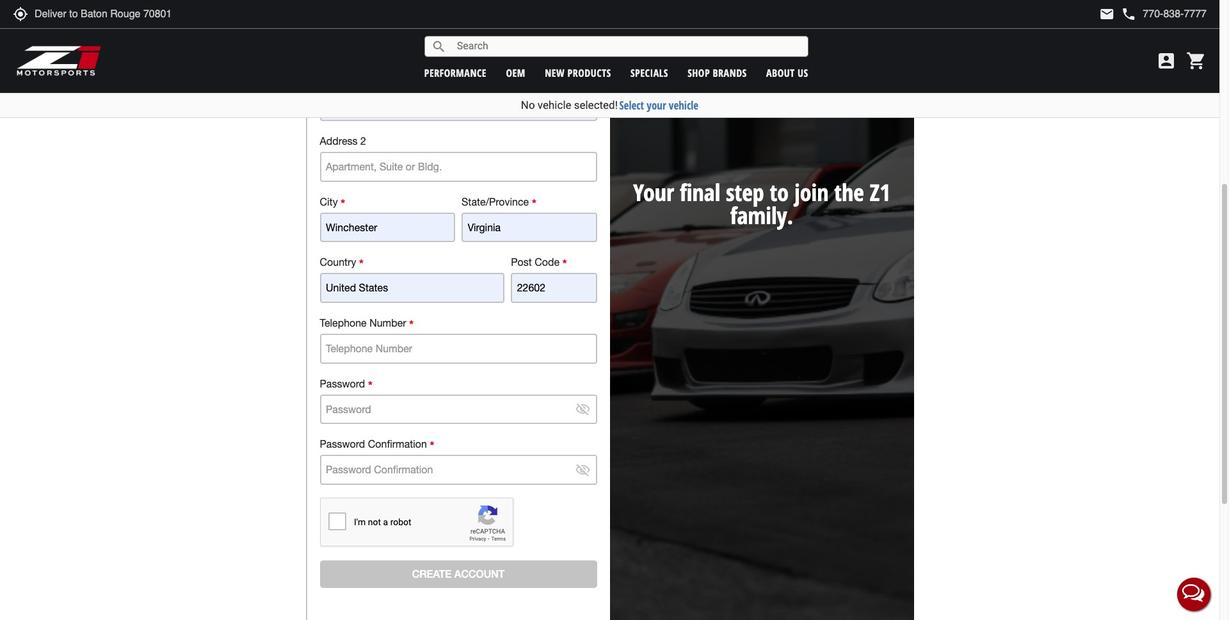 Task type: locate. For each thing, give the bounding box(es) containing it.
products
[[568, 66, 612, 80]]

about us
[[767, 66, 809, 80]]

* down the telephone number * at left bottom
[[368, 378, 373, 392]]

vehicle
[[669, 98, 699, 113], [538, 99, 572, 111]]

* right the code
[[563, 256, 567, 270]]

City text field
[[320, 212, 455, 242]]

Company Name text field
[[320, 30, 597, 60]]

password down telephone
[[320, 378, 365, 389]]

final
[[680, 177, 721, 208]]

shop
[[688, 66, 710, 80]]

mail
[[1100, 6, 1116, 22]]

1 horizontal spatial vehicle
[[669, 98, 699, 113]]

create account
[[412, 568, 505, 580]]

password *
[[320, 378, 373, 392]]

performance link
[[425, 66, 487, 80]]

2 password from the top
[[320, 438, 365, 450]]

city *
[[320, 196, 346, 210]]

password inside password confirmation *
[[320, 438, 365, 450]]

my_location
[[13, 6, 28, 22]]

telephone
[[320, 317, 367, 329]]

password left "confirmation"
[[320, 438, 365, 450]]

selected!
[[574, 99, 618, 111]]

state/​province
[[462, 196, 529, 207]]

us
[[798, 66, 809, 80]]

password
[[320, 378, 365, 389], [320, 438, 365, 450]]

2 visibility_off from the top
[[576, 462, 591, 478]]

password inside password *
[[320, 378, 365, 389]]

1 vertical spatial password
[[320, 438, 365, 450]]

password for *
[[320, 378, 365, 389]]

your
[[647, 98, 667, 113]]

State/​Province text field
[[462, 212, 597, 242]]

shopping_cart link
[[1184, 51, 1208, 71]]

step
[[727, 177, 765, 208]]

Telephone Number text field
[[320, 334, 597, 364]]

vehicle right your
[[669, 98, 699, 113]]

visibility_off for password confirmation password field
[[576, 462, 591, 478]]

2
[[361, 135, 366, 147]]

0 vertical spatial password
[[320, 378, 365, 389]]

Post Code text field
[[511, 273, 597, 303]]

oem link
[[506, 66, 526, 80]]

new
[[545, 66, 565, 80]]

1 password from the top
[[320, 378, 365, 389]]

your final step to join the z1 family.
[[634, 177, 891, 231]]

about
[[767, 66, 795, 80]]

Apartment, Suite or Bldg. text field
[[320, 152, 597, 182]]

*
[[341, 196, 346, 210], [532, 196, 537, 210], [359, 256, 364, 270], [563, 256, 567, 270], [409, 317, 414, 331], [368, 378, 373, 392], [430, 438, 435, 452]]

post
[[511, 256, 532, 268]]

0 vertical spatial visibility_off
[[576, 402, 591, 417]]

shop brands
[[688, 66, 747, 80]]

your
[[634, 177, 675, 208]]

phone link
[[1122, 6, 1208, 22]]

visibility_off
[[576, 402, 591, 417], [576, 462, 591, 478]]

phone
[[1122, 6, 1137, 22]]

* right city
[[341, 196, 346, 210]]

vehicle right no
[[538, 99, 572, 111]]

select your vehicle link
[[620, 98, 699, 113]]

the
[[835, 177, 865, 208]]

0 horizontal spatial vehicle
[[538, 99, 572, 111]]

Street Address text field
[[320, 91, 597, 121]]

1 visibility_off from the top
[[576, 402, 591, 417]]

1 vertical spatial visibility_off
[[576, 462, 591, 478]]

account_box link
[[1154, 51, 1181, 71]]

account_box
[[1157, 51, 1177, 71]]

no
[[521, 99, 535, 111]]



Task type: describe. For each thing, give the bounding box(es) containing it.
z1
[[870, 177, 891, 208]]

performance
[[425, 66, 487, 80]]

address 2
[[320, 135, 366, 147]]

account
[[455, 568, 505, 580]]

family.
[[731, 200, 794, 231]]

state/​province *
[[462, 196, 537, 210]]

search
[[432, 39, 447, 54]]

create
[[412, 568, 452, 580]]

z1 motorsports logo image
[[16, 45, 102, 77]]

* right "confirmation"
[[430, 438, 435, 452]]

vehicle inside no vehicle selected! select your vehicle
[[538, 99, 572, 111]]

password for confirmation
[[320, 438, 365, 450]]

new products
[[545, 66, 612, 80]]

address
[[320, 135, 358, 147]]

city
[[320, 196, 338, 207]]

country
[[320, 256, 356, 268]]

shop brands link
[[688, 66, 747, 80]]

number
[[370, 317, 407, 329]]

mail phone
[[1100, 6, 1137, 22]]

Password Confirmation password field
[[320, 455, 597, 485]]

join
[[795, 177, 829, 208]]

password confirmation *
[[320, 438, 435, 452]]

to
[[770, 177, 789, 208]]

code
[[535, 256, 560, 268]]

select
[[620, 98, 645, 113]]

mail link
[[1100, 6, 1116, 22]]

telephone number *
[[320, 317, 414, 331]]

Password password field
[[320, 394, 597, 424]]

* right country
[[359, 256, 364, 270]]

specials
[[631, 66, 669, 80]]

* right number
[[409, 317, 414, 331]]

about us link
[[767, 66, 809, 80]]

create account button
[[320, 561, 597, 588]]

visibility_off for password password field on the left
[[576, 402, 591, 417]]

shopping_cart
[[1187, 51, 1208, 71]]

no vehicle selected! select your vehicle
[[521, 98, 699, 113]]

* up state/​province text box
[[532, 196, 537, 210]]

confirmation
[[368, 438, 427, 450]]

oem
[[506, 66, 526, 80]]

Search search field
[[447, 37, 808, 56]]

new products link
[[545, 66, 612, 80]]

specials link
[[631, 66, 669, 80]]

brands
[[713, 66, 747, 80]]

country *
[[320, 256, 364, 270]]

post code *
[[511, 256, 567, 270]]



Task type: vqa. For each thing, say whether or not it's contained in the screenshot.
used 300zx (z32) tt rear wheel
no



